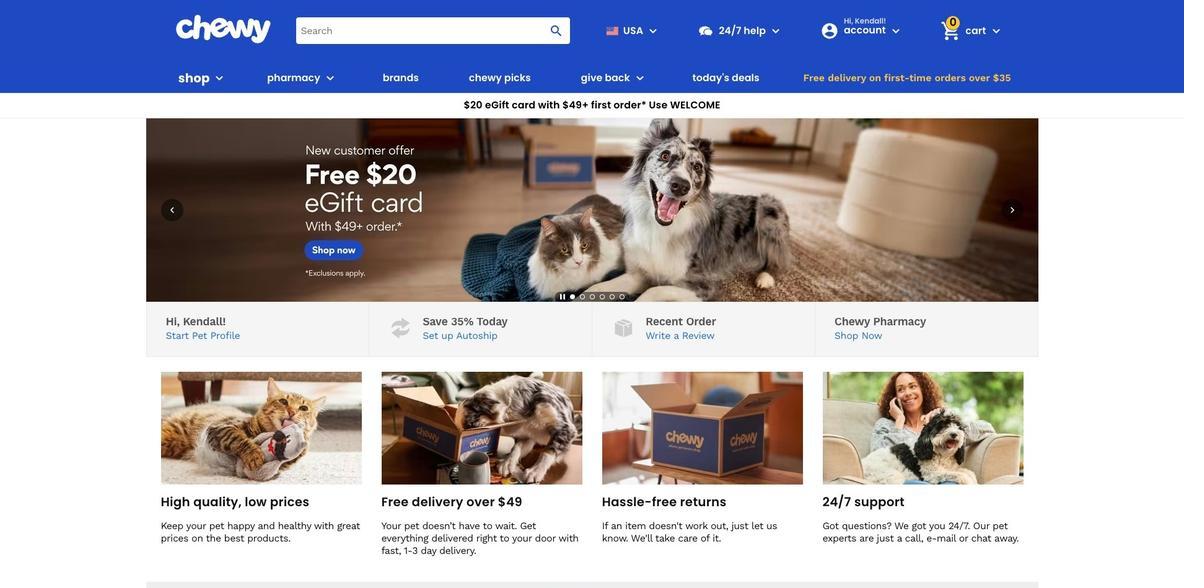 Task type: locate. For each thing, give the bounding box(es) containing it.
choose slide to display. group
[[567, 292, 627, 302]]

chewy support image
[[698, 23, 714, 39]]

submit search image
[[549, 23, 564, 38]]

site banner
[[0, 0, 1184, 118]]

cart menu image
[[989, 23, 1004, 38]]

Product search field
[[296, 17, 570, 44]]

chewy home image
[[175, 15, 271, 43]]

stop automatic slide show image
[[557, 292, 567, 302]]

Search text field
[[296, 17, 570, 44]]

/ image
[[612, 316, 636, 340]]

account menu image
[[889, 23, 904, 38]]

new customer offer. free $20 egift card with $49+ order* shop now. image
[[146, 118, 1038, 302]]

/ image
[[389, 316, 413, 340]]



Task type: vqa. For each thing, say whether or not it's contained in the screenshot.
Stop Automatic Slide Show image
yes



Task type: describe. For each thing, give the bounding box(es) containing it.
items image
[[940, 20, 962, 42]]

learn more about autoship image
[[146, 582, 1038, 588]]

help menu image
[[769, 23, 783, 38]]

menu image
[[646, 23, 661, 38]]

menu image
[[212, 71, 227, 86]]

pharmacy menu image
[[323, 71, 338, 86]]

give back menu image
[[633, 71, 648, 86]]



